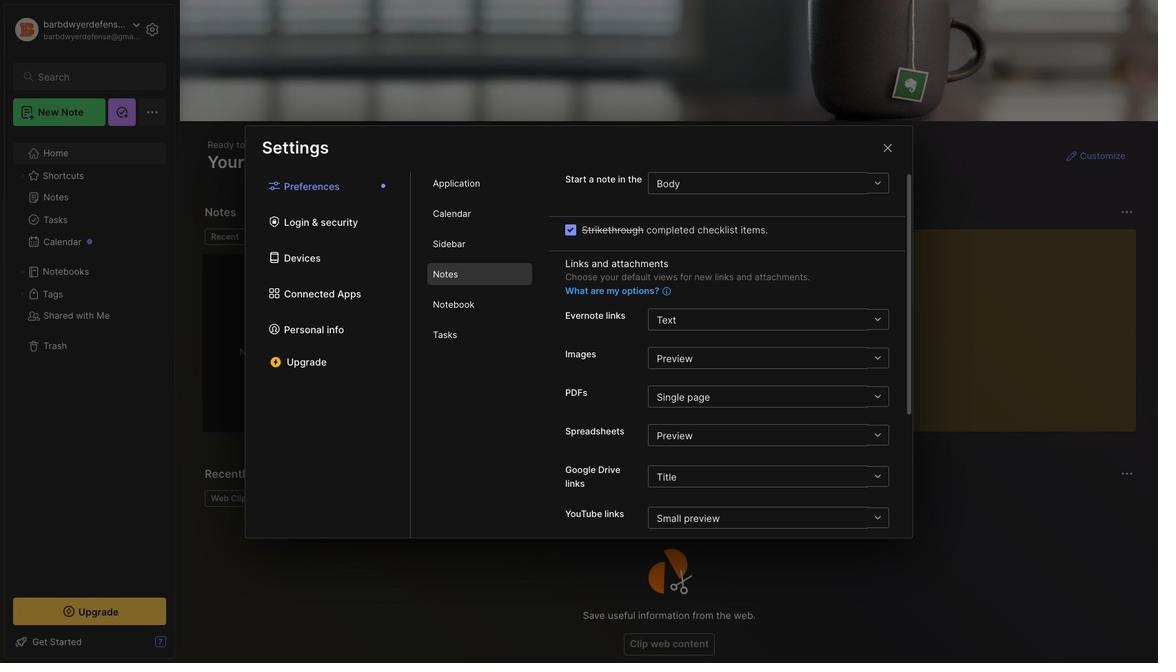 Task type: describe. For each thing, give the bounding box(es) containing it.
Choose default view option for Spreadsheets field
[[648, 425, 889, 447]]

expand tags image
[[18, 290, 26, 298]]

Start writing… text field
[[848, 230, 1135, 421]]

Search text field
[[38, 70, 154, 83]]

Choose default view option for YouTube links field
[[648, 507, 889, 529]]

Select30 checkbox
[[565, 224, 576, 235]]

settings image
[[144, 21, 161, 38]]

Choose default view option for Evernote links field
[[648, 309, 889, 331]]

main element
[[0, 0, 179, 664]]

Start a new note in the body or title. field
[[648, 172, 889, 194]]

tree inside main element
[[5, 134, 174, 586]]

expand notebooks image
[[18, 268, 26, 276]]



Task type: vqa. For each thing, say whether or not it's contained in the screenshot.
Choose default view option for Spreadsheets field
yes



Task type: locate. For each thing, give the bounding box(es) containing it.
Choose default view option for Images field
[[648, 347, 889, 369]]

None search field
[[38, 68, 154, 85]]

none search field inside main element
[[38, 68, 154, 85]]

tab
[[427, 172, 532, 194], [427, 203, 532, 225], [205, 229, 245, 245], [251, 229, 307, 245], [427, 233, 532, 255], [427, 263, 532, 285], [427, 294, 532, 316], [427, 324, 532, 346], [205, 491, 257, 507]]

close image
[[880, 140, 896, 156]]

Choose default view option for PDFs field
[[648, 386, 889, 408]]

tab list
[[245, 172, 411, 538], [411, 172, 549, 538], [205, 229, 814, 245]]

Choose default view option for Google Drive links field
[[648, 466, 889, 488]]

tree
[[5, 134, 174, 586]]



